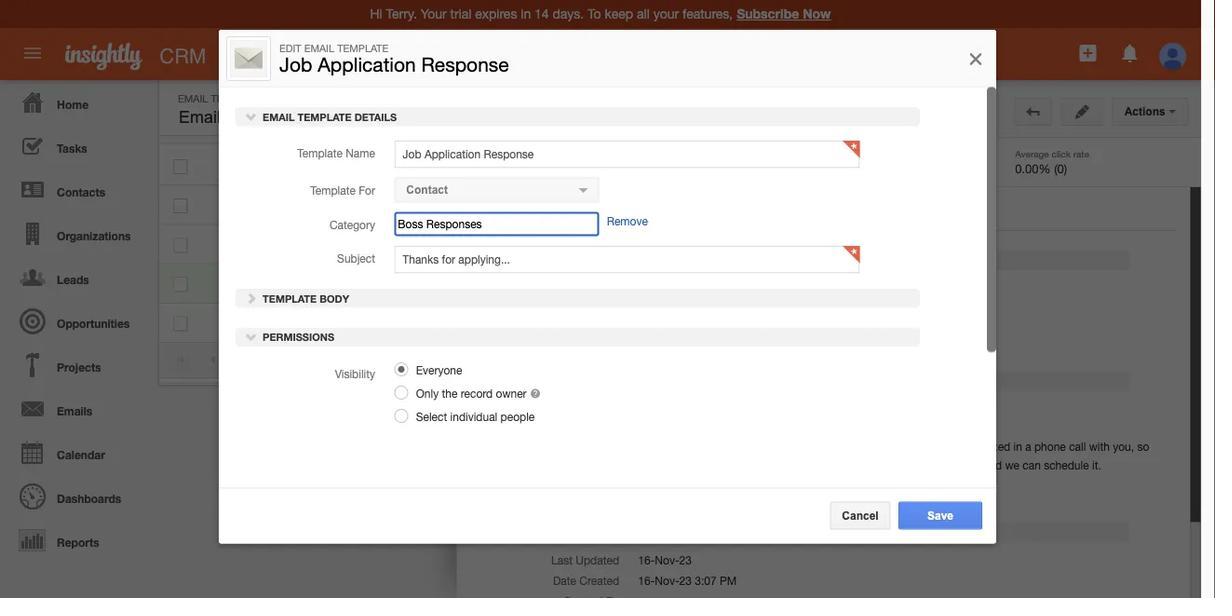 Task type: describe. For each thing, give the bounding box(es) containing it.
1 horizontal spatial a
[[1026, 440, 1032, 453]]

person?
[[453, 316, 493, 329]]

the inside r row
[[408, 316, 424, 329]]

row containing thanks for contacting us.
[[159, 225, 917, 264]]

record permissions image
[[759, 103, 775, 126]]

additional information
[[501, 526, 642, 538]]

details inside details link
[[488, 206, 525, 219]]

permissions
[[260, 331, 334, 343]]

rate
[[612, 120, 637, 133]]

record
[[461, 386, 493, 399]]

thanks for connecting link
[[304, 198, 415, 211]]

sales cell for can you point me to the right person?
[[381, 303, 521, 343]]

recycle
[[947, 119, 996, 131]]

contact for thanks for connecting
[[536, 198, 575, 211]]

contact inside button
[[406, 183, 448, 196]]

please
[[635, 459, 668, 472]]

rate for average click rate 0.00% (0)
[[1074, 148, 1090, 159]]

0 horizontal spatial date
[[553, 574, 577, 587]]

0% cell for can you point me to the right person?
[[567, 303, 707, 343]]

2 horizontal spatial details
[[596, 254, 638, 267]]

info
[[300, 198, 319, 211]]

email templates button
[[174, 103, 306, 131]]

pm for thanks for applying...
[[803, 277, 820, 290]]

interested
[[961, 440, 1011, 453]]

time inside row
[[369, 159, 391, 172]]

1 16-nov-23 3:07 pm cell from the top
[[707, 146, 870, 186]]

me
[[377, 316, 392, 329]]

0 vertical spatial templates
[[211, 92, 269, 104]]

23 for do you have time to connect?
[[763, 159, 775, 172]]

thanks for applying... link
[[304, 277, 411, 290]]

cold email link
[[257, 159, 321, 172]]

you,
[[1113, 440, 1135, 453]]

chevron down image for permissions
[[245, 330, 258, 343]]

template name inside job application response dialog
[[297, 146, 375, 160]]

average click rate 0.00% (0)
[[1016, 148, 1090, 176]]

contacts
[[57, 185, 105, 198]]

nov- for thanks for contacting us.
[[738, 237, 763, 250]]

that
[[774, 459, 793, 472]]

email inside edit email template job application response
[[304, 42, 334, 54]]

job application response inside j row
[[257, 277, 389, 290]]

close image
[[967, 48, 986, 70]]

0% for can you point me to the right person?
[[585, 317, 601, 329]]

email inside "link"
[[1042, 101, 1072, 113]]

i
[[906, 440, 909, 453]]

16-nov-23 3:07 pm cell for thanks for applying...
[[707, 264, 870, 303]]

tasks
[[57, 142, 87, 155]]

to left connect?
[[394, 159, 404, 172]]

available
[[836, 459, 880, 472]]

row containing contact info
[[159, 186, 917, 225]]

this record will only be visible to its creator and administrators. image
[[530, 386, 541, 399]]

contact for can you point me to the right person?
[[536, 316, 575, 329]]

application up 'name' text field
[[562, 103, 660, 126]]

1 vertical spatial template name
[[541, 282, 619, 295]]

save
[[928, 509, 954, 522]]

3:07 for can you point me to the right person?
[[778, 316, 800, 329]]

1 horizontal spatial hiring
[[638, 323, 668, 336]]

3:07 for thanks for applying...
[[778, 277, 800, 290]]

0 vertical spatial emails link
[[855, 93, 940, 121]]

sales for me
[[400, 317, 426, 329]]

0 vertical spatial you
[[321, 159, 339, 172]]

1 terry turtle link from the top
[[350, 159, 404, 172]]

1 0% from the top
[[585, 160, 601, 172]]

cancel button
[[830, 502, 891, 530]]

average for average open rate 0.00% (0)
[[836, 148, 870, 159]]

category inside job application response dialog
[[330, 218, 375, 231]]

turtle for connecting
[[377, 198, 404, 211]]

dashboards
[[57, 492, 121, 505]]

0.00% for average click rate 0.00% (0)
[[1016, 161, 1051, 176]]

thanks for terry turtle general
[[304, 198, 340, 211]]

thanks inside thanks for taking the time to apply to our job posting. i would be interested in a phone call with you, so please suggest a few times that you are available in the coming week and we can schedule it.
[[635, 440, 672, 453]]

to left our
[[812, 440, 822, 453]]

last
[[552, 553, 573, 566]]

subscribe
[[737, 6, 799, 21]]

turtle for contacting
[[377, 237, 404, 250]]

response inside edit email template job application response
[[421, 53, 509, 76]]

Search this list... text field
[[485, 93, 695, 121]]

lead
[[536, 159, 560, 172]]

contacting
[[359, 237, 412, 250]]

individual
[[450, 409, 498, 422]]

1 vertical spatial template for
[[554, 302, 619, 315]]

refresh list image
[[716, 101, 734, 113]]

for for terry turtle sales
[[343, 237, 356, 250]]

subscribe now
[[737, 6, 831, 21]]

right person
[[257, 316, 322, 329]]

would
[[912, 440, 943, 453]]

emails inside navigation
[[57, 404, 92, 417]]

j row
[[159, 264, 917, 303]]

job inside edit email template job application response
[[279, 53, 312, 76]]

0% for thanks for contacting us.
[[585, 238, 601, 250]]

crm
[[160, 44, 206, 68]]

addendum
[[997, 439, 1052, 452]]

the up few
[[725, 440, 740, 453]]

1 vertical spatial in
[[883, 459, 892, 472]]

pm for can you point me to the right person?
[[803, 316, 820, 329]]

reports link
[[5, 518, 149, 562]]

(0) for average open rate 0.00% (0)
[[875, 161, 888, 176]]

projects
[[57, 360, 101, 374]]

data processing addendum
[[912, 439, 1052, 452]]

terry turtle link for applying...
[[350, 277, 404, 290]]

subject inside job application response dialog
[[337, 252, 375, 265]]

open
[[580, 120, 609, 133]]

job up sent
[[523, 103, 556, 126]]

23 for can you point me to the right person?
[[763, 316, 775, 329]]

0% for thanks for applying...
[[585, 278, 601, 290]]

pm for thanks for contacting us.
[[803, 237, 820, 250]]

terry turtle link for connecting
[[350, 198, 404, 211]]

1 turtle from the top
[[377, 159, 404, 172]]

Name text field
[[394, 140, 860, 168]]

average open rate 0.00% (0)
[[836, 148, 912, 176]]

template for inside job application response dialog
[[310, 184, 375, 197]]

hiring inside terry turtle hiring
[[400, 278, 429, 290]]

dashboards link
[[5, 474, 149, 518]]

email template categories
[[929, 169, 1087, 181]]

job
[[844, 440, 860, 453]]

16-nov-23 3:07 pm cell for can you point me to the right person?
[[707, 303, 870, 343]]

thanks for terry turtle hiring
[[304, 277, 340, 290]]

be
[[946, 440, 958, 453]]

so
[[1138, 440, 1150, 453]]

nov- for thanks for applying...
[[738, 277, 763, 290]]

contact for thanks for contacting us.
[[536, 237, 575, 250]]

email template details inside job application response dialog
[[260, 111, 397, 123]]

(0) for average click rate 0.00% (0)
[[1055, 161, 1068, 176]]

contact cell for thanks for contacting us.
[[521, 225, 575, 264]]

recycle bin
[[947, 119, 1017, 131]]

additional
[[504, 526, 567, 538]]

to up that
[[768, 440, 778, 453]]

1 horizontal spatial in
[[1014, 440, 1023, 453]]

template body
[[260, 292, 349, 304]]

cancel
[[842, 509, 879, 522]]

email templates email templates
[[178, 92, 302, 127]]

Subject text field
[[394, 245, 860, 273]]

turtle for point
[[377, 316, 404, 329]]

point
[[348, 316, 374, 329]]

remove link
[[607, 214, 648, 228]]

can
[[1023, 459, 1041, 472]]

emails inside emails sent 0
[[477, 148, 504, 159]]

response inside j row
[[339, 277, 389, 290]]

j cell
[[206, 264, 243, 303]]

template inside "link"
[[1075, 101, 1123, 113]]

opportunities link
[[5, 299, 149, 343]]

general link
[[943, 195, 998, 210]]

new email template
[[1016, 101, 1123, 113]]

navigation containing home
[[0, 80, 149, 562]]

connecting
[[359, 198, 415, 211]]

contact cell for can you point me to the right person?
[[521, 303, 575, 343]]

contact info link
[[257, 198, 328, 211]]

template inside edit email template job application response
[[337, 42, 389, 54]]

terry turtle link for point
[[350, 316, 404, 329]]

hiring cell
[[381, 264, 521, 303]]

16-nov-23 3:07 pm for thanks for contacting us.
[[721, 237, 820, 250]]

are
[[818, 459, 833, 472]]

name inside job application response dialog
[[346, 146, 375, 160]]

created date
[[720, 120, 791, 133]]

application inside j row
[[279, 277, 336, 290]]

thanks for contacting us.
[[304, 237, 430, 250]]

thanks for terry turtle sales
[[304, 237, 340, 250]]

16-nov-23 3:07 pm cell for thanks for contacting us.
[[707, 225, 870, 264]]

j
[[228, 276, 235, 291]]

2 horizontal spatial emails
[[889, 101, 928, 113]]

date created
[[553, 574, 619, 587]]

job up contact
[[638, 282, 657, 295]]

0 horizontal spatial a
[[714, 459, 720, 472]]

row containing name
[[159, 109, 916, 144]]

times
[[744, 459, 771, 472]]

only
[[416, 386, 439, 399]]

for inside job application response dialog
[[359, 184, 375, 197]]

job application response dialog
[[219, 30, 997, 598]]

1 horizontal spatial email template details
[[501, 254, 638, 267]]

16-nov-23 3:07 pm for thanks for applying...
[[721, 277, 820, 290]]

leads link
[[5, 255, 149, 299]]

contact button
[[394, 177, 599, 202]]



Task type: locate. For each thing, give the bounding box(es) containing it.
1 horizontal spatial date
[[766, 120, 791, 133]]

job
[[279, 53, 312, 76], [523, 103, 556, 126], [257, 277, 276, 290], [638, 282, 657, 295]]

2 horizontal spatial name
[[590, 282, 619, 295]]

4 0% cell from the top
[[567, 264, 707, 303]]

none radio inside job application response dialog
[[394, 385, 408, 399]]

week
[[954, 459, 980, 472]]

row
[[159, 109, 916, 144], [159, 146, 917, 186], [159, 186, 917, 225], [159, 225, 917, 264]]

organizations link
[[5, 211, 149, 255]]

2 turtle from the top
[[377, 198, 404, 211]]

email template
[[523, 92, 608, 104]]

0 vertical spatial created
[[720, 120, 762, 133]]

0 vertical spatial details
[[355, 111, 397, 123]]

0 inside emails sent 0
[[477, 161, 484, 176]]

0 horizontal spatial subject
[[337, 252, 375, 265]]

0 vertical spatial for
[[359, 184, 375, 197]]

emails left sent
[[477, 148, 504, 159]]

apply
[[781, 440, 809, 453]]

2 vertical spatial terry turtle sales
[[350, 316, 426, 329]]

emails sent 0
[[477, 148, 526, 176]]

3 0% from the top
[[585, 238, 601, 250]]

1 0% cell from the top
[[567, 146, 707, 186]]

contact down j row
[[536, 316, 575, 329]]

general down email template categories
[[956, 197, 994, 209]]

1 vertical spatial terry turtle sales
[[350, 237, 426, 250]]

turtle right "point"
[[377, 316, 404, 329]]

2 chevron down image from the top
[[245, 330, 258, 343]]

0 horizontal spatial hiring
[[400, 278, 429, 290]]

1 vertical spatial you
[[327, 316, 345, 329]]

contact cell down contact button
[[521, 225, 575, 264]]

nov- for do you have time to connect?
[[738, 159, 763, 172]]

for up body
[[343, 277, 356, 290]]

you left are
[[797, 459, 815, 472]]

thanks for applying... down contact
[[638, 343, 746, 356]]

opportunities
[[57, 317, 130, 330]]

right
[[257, 316, 284, 329]]

2 0% cell from the top
[[567, 186, 707, 225]]

0%
[[585, 160, 601, 172], [585, 199, 601, 211], [585, 238, 601, 250], [585, 278, 601, 290], [585, 317, 601, 329]]

category
[[395, 120, 444, 133], [330, 218, 375, 231], [574, 323, 619, 336]]

3 16-nov-23 3:07 pm cell from the top
[[707, 264, 870, 303]]

select individual people
[[413, 409, 535, 422]]

actions button
[[1113, 98, 1189, 126]]

3 sales cell from the top
[[381, 303, 521, 343]]

contact cell for thanks for connecting
[[521, 186, 575, 225]]

1 vertical spatial thanks for applying...
[[638, 343, 746, 356]]

notifications image
[[1119, 42, 1142, 64]]

rate inside average click rate 0.00% (0)
[[1074, 148, 1090, 159]]

0 vertical spatial in
[[1014, 440, 1023, 453]]

details link
[[477, 201, 536, 227]]

general inside terry turtle general
[[400, 199, 438, 211]]

average inside average click rate 0.00% (0)
[[1016, 148, 1050, 159]]

to inside r row
[[395, 316, 405, 329]]

details down remove link
[[596, 254, 638, 267]]

new
[[1016, 101, 1039, 113]]

0 horizontal spatial email template details
[[260, 111, 397, 123]]

1 horizontal spatial time
[[744, 440, 765, 453]]

created inside row
[[720, 120, 762, 133]]

email
[[304, 42, 334, 54], [178, 92, 208, 104], [523, 92, 554, 104], [1042, 101, 1072, 113], [179, 108, 221, 127], [263, 111, 295, 123], [284, 159, 312, 172], [929, 169, 961, 181], [504, 254, 536, 267]]

0% inside r row
[[585, 317, 601, 329]]

rate right click
[[1074, 148, 1090, 159]]

0 horizontal spatial 0
[[477, 161, 484, 176]]

terry turtle link for contacting
[[350, 237, 404, 250]]

leads
[[57, 273, 89, 286]]

name down subject text box
[[590, 282, 619, 295]]

details down contact button
[[488, 206, 525, 219]]

1 horizontal spatial template name
[[541, 282, 619, 295]]

1 horizontal spatial general
[[956, 197, 994, 209]]

terry turtle link down do you have time to connect? link
[[350, 198, 404, 211]]

3 sales from the top
[[400, 317, 426, 329]]

16-nov-23
[[638, 553, 692, 566]]

navigation
[[0, 80, 149, 562]]

for inside j row
[[343, 277, 356, 290]]

2 vertical spatial you
[[797, 459, 815, 472]]

23
[[763, 159, 775, 172], [763, 237, 775, 250], [763, 277, 775, 290], [763, 316, 775, 329], [680, 553, 692, 566], [680, 574, 692, 587]]

do
[[304, 159, 318, 172]]

thanks for applying... up body
[[304, 277, 411, 290]]

0
[[477, 161, 484, 176], [656, 161, 663, 176]]

for down contact
[[678, 343, 691, 356]]

sales cell
[[381, 146, 521, 186], [381, 225, 521, 264], [381, 303, 521, 343]]

1 row from the top
[[159, 109, 916, 144]]

average
[[836, 148, 870, 159], [1016, 148, 1050, 159]]

1 (0) from the left
[[875, 161, 888, 176]]

in down posting.
[[883, 459, 892, 472]]

information
[[570, 526, 642, 538]]

23 for thanks for contacting us.
[[763, 237, 775, 250]]

1 vertical spatial created
[[580, 574, 619, 587]]

subject down the thanks for contacting us. link
[[337, 252, 375, 265]]

4 turtle from the top
[[377, 277, 404, 290]]

3 terry turtle sales from the top
[[350, 316, 426, 329]]

0 horizontal spatial name
[[257, 120, 288, 133]]

connect?
[[407, 159, 454, 172]]

average left click
[[1016, 148, 1050, 159]]

details inside job application response dialog
[[355, 111, 397, 123]]

23 for thanks for applying...
[[763, 277, 775, 290]]

show sidebar image
[[960, 101, 973, 114]]

0% down open
[[585, 160, 601, 172]]

you right can
[[327, 316, 345, 329]]

0 vertical spatial template name
[[297, 146, 375, 160]]

2 vertical spatial name
[[590, 282, 619, 295]]

1 horizontal spatial emails
[[477, 148, 504, 159]]

terry turtle sales down terry turtle hiring
[[350, 316, 426, 329]]

0 vertical spatial time
[[369, 159, 391, 172]]

2 vertical spatial category
[[574, 323, 619, 336]]

Search all data.... text field
[[446, 39, 813, 73]]

for for terry turtle hiring
[[343, 277, 356, 290]]

rate right open
[[896, 148, 912, 159]]

category down j row
[[574, 323, 619, 336]]

0 vertical spatial a
[[1026, 440, 1032, 453]]

16- for thanks for contacting us.
[[721, 237, 738, 250]]

4 contact cell from the top
[[521, 303, 575, 343]]

2 sales from the top
[[400, 238, 426, 250]]

general cell
[[381, 186, 521, 225]]

terry
[[350, 159, 374, 172], [350, 198, 374, 211], [350, 237, 374, 250], [350, 277, 374, 290], [350, 316, 374, 329]]

row containing cold email
[[159, 146, 917, 186]]

0.00% for average open rate 0.00% (0)
[[836, 161, 872, 176]]

None radio
[[394, 362, 408, 376], [394, 408, 408, 422], [394, 362, 408, 376], [394, 408, 408, 422]]

you inside thanks for taking the time to apply to our job posting. i would be interested in a phone call with you, so please suggest a few times that you are available in the coming week and we can schedule it.
[[797, 459, 815, 472]]

None checkbox
[[174, 159, 188, 174], [174, 198, 188, 213], [174, 277, 188, 292], [174, 159, 188, 174], [174, 198, 188, 213], [174, 277, 188, 292]]

email template details down remove link
[[501, 254, 638, 267]]

1 terry turtle sales from the top
[[350, 159, 426, 172]]

time right have
[[369, 159, 391, 172]]

4 16-nov-23 3:07 pm cell from the top
[[707, 303, 870, 343]]

0 vertical spatial sales
[[400, 160, 426, 172]]

1 rate from the left
[[896, 148, 912, 159]]

turtle left us.
[[377, 237, 404, 250]]

terry turtle hiring
[[350, 277, 429, 290]]

do you have time to connect? link
[[304, 159, 454, 172]]

4 0% from the top
[[585, 278, 601, 290]]

data processing addendum link
[[912, 439, 1052, 452]]

0 vertical spatial emails
[[889, 101, 928, 113]]

terry for point
[[350, 316, 374, 329]]

1 contact cell from the top
[[521, 186, 575, 225]]

3:07 inside j row
[[778, 277, 800, 290]]

2 0% from the top
[[585, 199, 601, 211]]

in up 'we'
[[1014, 440, 1023, 453]]

0 horizontal spatial in
[[883, 459, 892, 472]]

1 vertical spatial subject
[[581, 343, 619, 356]]

16- for can you point me to the right person?
[[721, 316, 738, 329]]

application up contact
[[660, 282, 716, 295]]

1 horizontal spatial details
[[488, 206, 525, 219]]

0 horizontal spatial emails link
[[5, 387, 149, 430]]

processing
[[938, 439, 994, 452]]

r
[[227, 315, 236, 331]]

hiring down us.
[[400, 278, 429, 290]]

sales cell for do you have time to connect?
[[381, 146, 521, 186]]

terry turtle link down connecting
[[350, 237, 404, 250]]

1 vertical spatial templates
[[225, 108, 302, 127]]

and
[[983, 459, 1002, 472]]

16- for thanks for applying...
[[721, 277, 738, 290]]

job application response link
[[257, 277, 398, 290]]

everyone
[[413, 363, 462, 376]]

the down the i
[[895, 459, 911, 472]]

2 terry turtle sales from the top
[[350, 237, 426, 250]]

nov- for can you point me to the right person?
[[738, 316, 763, 329]]

(0) inside average click rate 0.00% (0)
[[1055, 161, 1068, 176]]

projects link
[[5, 343, 149, 387]]

in
[[1014, 440, 1023, 453], [883, 459, 892, 472]]

emails up calendar link
[[57, 404, 92, 417]]

contact for thanks for applying...
[[536, 277, 575, 290]]

call
[[1069, 440, 1086, 453]]

1 average from the left
[[836, 148, 870, 159]]

few
[[723, 459, 741, 472]]

0 horizontal spatial category
[[330, 218, 375, 231]]

1 vertical spatial name
[[346, 146, 375, 160]]

can you point me to the right person? link
[[304, 316, 493, 329]]

1 vertical spatial emails
[[477, 148, 504, 159]]

contact cell down lead
[[521, 186, 575, 225]]

can you point me to the right person?
[[304, 316, 493, 329]]

23 inside j row
[[763, 277, 775, 290]]

1 horizontal spatial (0)
[[1055, 161, 1068, 176]]

16-nov-23 3:07 pm inside j row
[[721, 277, 820, 290]]

for down subject text box
[[603, 302, 619, 315]]

5 terry turtle link from the top
[[350, 316, 404, 329]]

0.00% inside average click rate 0.00% (0)
[[1016, 161, 1051, 176]]

0% cell for thanks for contacting us.
[[567, 225, 707, 264]]

2 terry turtle link from the top
[[350, 198, 404, 211]]

0 horizontal spatial emails
[[57, 404, 92, 417]]

2 0.00% from the left
[[1016, 161, 1051, 176]]

0 horizontal spatial for
[[359, 184, 375, 197]]

pm inside r row
[[803, 316, 820, 329]]

1 vertical spatial applying...
[[694, 343, 746, 356]]

category down thanks for connecting link
[[330, 218, 375, 231]]

job application response up 'name' text field
[[523, 103, 753, 126]]

16-nov-23 3:07 pm for can you point me to the right person?
[[721, 316, 820, 329]]

0% cell down subject text box
[[567, 303, 707, 343]]

2 terry from the top
[[350, 198, 374, 211]]

sales for us.
[[400, 238, 426, 250]]

0 horizontal spatial (0)
[[875, 161, 888, 176]]

1 vertical spatial hiring
[[638, 323, 668, 336]]

chevron down image up the cold at the top of the page
[[245, 110, 258, 123]]

1 vertical spatial for
[[603, 302, 619, 315]]

terry for contacting
[[350, 237, 374, 250]]

applying...
[[359, 277, 411, 290], [694, 343, 746, 356]]

application up template body
[[279, 277, 336, 290]]

4 terry turtle link from the top
[[350, 277, 404, 290]]

0% inside j row
[[585, 278, 601, 290]]

5 terry from the top
[[350, 316, 374, 329]]

0% cell
[[567, 146, 707, 186], [567, 186, 707, 225], [567, 225, 707, 264], [567, 264, 707, 303], [567, 303, 707, 343]]

0 vertical spatial name
[[257, 120, 288, 133]]

3:07
[[778, 159, 800, 172], [778, 237, 800, 250], [778, 277, 800, 290], [778, 316, 800, 329], [695, 574, 717, 587]]

chevron down image
[[245, 110, 258, 123], [245, 330, 258, 343]]

average inside average open rate 0.00% (0)
[[836, 148, 870, 159]]

the right only
[[442, 386, 458, 399]]

calendar
[[57, 448, 105, 461]]

sales down terry turtle general
[[400, 238, 426, 250]]

row group
[[159, 146, 917, 343]]

2 rate from the left
[[1074, 148, 1090, 159]]

0% cell down 'remove'
[[567, 264, 707, 303]]

open rate
[[580, 120, 637, 133]]

terry turtle link up me
[[350, 277, 404, 290]]

5 turtle from the top
[[377, 316, 404, 329]]

for for terry turtle general
[[343, 198, 356, 211]]

terry turtle general
[[350, 198, 438, 211]]

2 0 from the left
[[656, 161, 663, 176]]

4 row from the top
[[159, 225, 917, 264]]

for inside thanks for taking the time to apply to our job posting. i would be interested in a phone call with you, so please suggest a few times that you are available in the coming week and we can schedule it.
[[675, 440, 688, 453]]

0% cell for thanks for connecting
[[567, 186, 707, 225]]

1 vertical spatial details
[[488, 206, 525, 219]]

click
[[1052, 148, 1071, 159]]

updated
[[576, 553, 619, 566]]

can
[[304, 316, 324, 329]]

0 vertical spatial hiring
[[400, 278, 429, 290]]

time up the times
[[744, 440, 765, 453]]

contacts link
[[5, 168, 149, 211]]

3 terry turtle link from the top
[[350, 237, 404, 250]]

2 sales cell from the top
[[381, 225, 521, 264]]

0.00%
[[836, 161, 872, 176], [1016, 161, 1051, 176]]

you inside r row
[[327, 316, 345, 329]]

3 turtle from the top
[[377, 237, 404, 250]]

16-nov-23 3:07 pm inside r row
[[721, 316, 820, 329]]

2 vertical spatial details
[[596, 254, 638, 267]]

terry for applying...
[[350, 277, 374, 290]]

average left open
[[836, 148, 870, 159]]

details
[[355, 111, 397, 123], [488, 206, 525, 219], [596, 254, 638, 267]]

2 contact cell from the top
[[521, 225, 575, 264]]

taking
[[691, 440, 722, 453]]

remove
[[607, 214, 648, 228]]

0 horizontal spatial rate
[[896, 148, 912, 159]]

1 sales cell from the top
[[381, 146, 521, 186]]

r cell
[[206, 303, 243, 343]]

2 (0) from the left
[[1055, 161, 1068, 176]]

0.00% inside average open rate 0.00% (0)
[[836, 161, 872, 176]]

1 vertical spatial emails link
[[5, 387, 149, 430]]

0 horizontal spatial general
[[400, 199, 438, 211]]

terry turtle sales up connecting
[[350, 159, 426, 172]]

2 average from the left
[[1016, 148, 1050, 159]]

16-nov-23 3:07 pm
[[721, 159, 820, 172], [721, 237, 820, 250], [721, 277, 820, 290], [721, 316, 820, 329], [638, 574, 737, 587]]

0 horizontal spatial time
[[369, 159, 391, 172]]

1 sales from the top
[[400, 160, 426, 172]]

r row
[[159, 303, 917, 343]]

2 vertical spatial sales
[[400, 317, 426, 329]]

0 vertical spatial category
[[395, 120, 444, 133]]

contact left info
[[257, 198, 297, 211]]

1 vertical spatial category
[[330, 218, 375, 231]]

contact down connect?
[[406, 183, 448, 196]]

0 vertical spatial date
[[766, 120, 791, 133]]

2 vertical spatial emails
[[57, 404, 92, 417]]

terry turtle sales for me
[[350, 316, 426, 329]]

email inside row
[[284, 159, 312, 172]]

0 horizontal spatial thanks for applying...
[[304, 277, 411, 290]]

emails link
[[855, 93, 940, 121], [5, 387, 149, 430]]

nov- inside r row
[[738, 316, 763, 329]]

job up chevron right icon
[[257, 277, 276, 290]]

sales cell for thanks for contacting us.
[[381, 225, 521, 264]]

None checkbox
[[173, 119, 187, 134], [174, 238, 188, 253], [174, 316, 188, 331], [173, 119, 187, 134], [174, 238, 188, 253], [174, 316, 188, 331]]

1 horizontal spatial created
[[720, 120, 762, 133]]

contact cell for thanks for applying...
[[521, 264, 575, 303]]

contact info
[[257, 198, 319, 211]]

0% cell down rate
[[567, 146, 707, 186]]

terry inside j row
[[350, 277, 374, 290]]

turtle inside r row
[[377, 316, 404, 329]]

1 vertical spatial sales cell
[[381, 225, 521, 264]]

edit email template job application response
[[279, 42, 509, 76]]

sent
[[507, 148, 526, 159]]

0% cell for thanks for applying...
[[567, 264, 707, 303]]

1 horizontal spatial rate
[[1074, 148, 1090, 159]]

0 horizontal spatial created
[[580, 574, 619, 587]]

save button
[[899, 502, 983, 530]]

thanks for connecting
[[304, 198, 415, 211]]

0 vertical spatial email template details
[[260, 111, 397, 123]]

emails
[[889, 101, 928, 113], [477, 148, 504, 159], [57, 404, 92, 417]]

thanks inside j row
[[304, 277, 340, 290]]

sales inside r row
[[400, 317, 426, 329]]

tasks link
[[5, 124, 149, 168]]

contact cell down details link
[[521, 264, 575, 303]]

name up the cold at the top of the page
[[257, 120, 288, 133]]

0% down subject text box
[[585, 278, 601, 290]]

1 0 from the left
[[477, 161, 484, 176]]

0% down 'name' text field
[[585, 199, 601, 211]]

applying... inside j row
[[359, 277, 411, 290]]

chevron down image for email template details
[[245, 110, 258, 123]]

terry inside r row
[[350, 316, 374, 329]]

3 row from the top
[[159, 186, 917, 225]]

terry turtle sales inside r row
[[350, 316, 426, 329]]

you right do
[[321, 159, 339, 172]]

(0) inside average open rate 0.00% (0)
[[875, 161, 888, 176]]

0 horizontal spatial template name
[[297, 146, 375, 160]]

3:07 for thanks for contacting us.
[[778, 237, 800, 250]]

1 horizontal spatial 0
[[656, 161, 663, 176]]

contact cell
[[521, 186, 575, 225], [521, 225, 575, 264], [521, 264, 575, 303], [521, 303, 575, 343]]

contact inside j row
[[536, 277, 575, 290]]

0 vertical spatial terry turtle sales
[[350, 159, 426, 172]]

terry up "point"
[[350, 277, 374, 290]]

row group containing j
[[159, 146, 917, 343]]

created down refresh list icon
[[720, 120, 762, 133]]

5 0% cell from the top
[[567, 303, 707, 343]]

job application response up contact
[[638, 282, 770, 295]]

for left "contacting"
[[343, 237, 356, 250]]

email template details up do
[[260, 111, 397, 123]]

0 vertical spatial thanks for applying...
[[304, 277, 411, 290]]

2 horizontal spatial category
[[574, 323, 619, 336]]

open
[[873, 148, 894, 159]]

(0)
[[875, 161, 888, 176], [1055, 161, 1068, 176]]

1 horizontal spatial for
[[603, 302, 619, 315]]

contact cell up this record will only be visible to its creator and administrators. icon at left
[[521, 303, 575, 343]]

sales left right
[[400, 317, 426, 329]]

0 vertical spatial template for
[[310, 184, 375, 197]]

1 horizontal spatial 0.00%
[[1016, 161, 1051, 176]]

our
[[825, 440, 841, 453]]

pm
[[803, 159, 820, 172], [803, 237, 820, 250], [803, 277, 820, 290], [803, 316, 820, 329], [720, 574, 737, 587]]

16- inside j row
[[721, 277, 738, 290]]

for up 'thanks for connecting'
[[359, 184, 375, 197]]

contact up r row on the bottom of page
[[536, 277, 575, 290]]

job up email templates email templates
[[279, 53, 312, 76]]

time inside thanks for taking the time to apply to our job posting. i would be interested in a phone call with you, so please suggest a few times that you are available in the coming week and we can schedule it.
[[744, 440, 765, 453]]

coming
[[914, 459, 951, 472]]

job inside j row
[[257, 277, 276, 290]]

chevron down image down right
[[245, 330, 258, 343]]

1 horizontal spatial subject
[[581, 343, 619, 356]]

template for down subject text box
[[554, 302, 619, 315]]

all link
[[389, 39, 445, 73]]

category inside row
[[395, 120, 444, 133]]

3 terry from the top
[[350, 237, 374, 250]]

average for average click rate 0.00% (0)
[[1016, 148, 1050, 159]]

4 terry from the top
[[350, 277, 374, 290]]

terry up the thanks for contacting us. link
[[350, 198, 374, 211]]

0 horizontal spatial applying...
[[359, 277, 411, 290]]

application right edit
[[318, 53, 416, 76]]

5 0% from the top
[[585, 317, 601, 329]]

bin
[[999, 119, 1017, 131]]

1 vertical spatial a
[[714, 459, 720, 472]]

1 0.00% from the left
[[836, 161, 872, 176]]

(0) down click
[[1055, 161, 1068, 176]]

cell
[[206, 146, 243, 186], [870, 146, 917, 186], [206, 186, 243, 225], [707, 186, 870, 225], [870, 186, 917, 225], [206, 225, 243, 264], [243, 225, 289, 264], [870, 225, 917, 264], [159, 264, 206, 303]]

None field
[[394, 212, 599, 236]]

turtle right have
[[377, 159, 404, 172]]

thanks for taking the time to apply to our job posting. i would be interested in a phone call with you, so please suggest a few times that you are available in the coming week and we can schedule it.
[[635, 440, 1150, 472]]

16- inside r row
[[721, 316, 738, 329]]

0 horizontal spatial average
[[836, 148, 870, 159]]

1 horizontal spatial template for
[[554, 302, 619, 315]]

pm inside j row
[[803, 277, 820, 290]]

emails link up open
[[855, 93, 940, 121]]

rate for average open rate 0.00% (0)
[[896, 148, 912, 159]]

terry for connecting
[[350, 198, 374, 211]]

(0) down open
[[875, 161, 888, 176]]

0% cell up contact
[[567, 225, 707, 264]]

terry left me
[[350, 316, 374, 329]]

for left connecting
[[343, 198, 356, 211]]

job application response up body
[[257, 277, 389, 290]]

date inside row
[[766, 120, 791, 133]]

0% up j row
[[585, 238, 601, 250]]

new email template link
[[1004, 93, 1135, 121]]

details up do you have time to connect? link
[[355, 111, 397, 123]]

a left few
[[714, 459, 720, 472]]

category up connect?
[[395, 120, 444, 133]]

1 horizontal spatial thanks for applying...
[[638, 343, 746, 356]]

email template image
[[474, 90, 511, 128]]

none field inside job application response dialog
[[394, 212, 599, 236]]

1 chevron down image from the top
[[245, 110, 258, 123]]

sales up terry turtle general
[[400, 160, 426, 172]]

terry up thanks for connecting link
[[350, 159, 374, 172]]

0 vertical spatial chevron down image
[[245, 110, 258, 123]]

home link
[[5, 80, 149, 124]]

name right do
[[346, 146, 375, 160]]

None radio
[[394, 385, 408, 399]]

terry turtle link up connecting
[[350, 159, 404, 172]]

nov- inside j row
[[738, 277, 763, 290]]

to right me
[[395, 316, 405, 329]]

terry down 'thanks for connecting'
[[350, 237, 374, 250]]

turtle for applying...
[[377, 277, 404, 290]]

1 vertical spatial sales
[[400, 238, 426, 250]]

16- for do you have time to connect?
[[721, 159, 738, 172]]

0% for thanks for connecting
[[585, 199, 601, 211]]

0 vertical spatial applying...
[[359, 277, 411, 290]]

us.
[[415, 237, 430, 250]]

0 vertical spatial subject
[[337, 252, 375, 265]]

16-nov-23 3:07 pm cell
[[707, 146, 870, 186], [707, 225, 870, 264], [707, 264, 870, 303], [707, 303, 870, 343]]

created down updated
[[580, 574, 619, 587]]

1 terry from the top
[[350, 159, 374, 172]]

lead cell
[[521, 146, 567, 186]]

turtle up "contacting"
[[377, 198, 404, 211]]

1 horizontal spatial applying...
[[694, 343, 746, 356]]

rate
[[896, 148, 912, 159], [1074, 148, 1090, 159]]

rate inside average open rate 0.00% (0)
[[896, 148, 912, 159]]

3 contact cell from the top
[[521, 264, 575, 303]]

contact inside r row
[[536, 316, 575, 329]]

thanks for applying... inside j row
[[304, 277, 411, 290]]

23 inside r row
[[763, 316, 775, 329]]

1 horizontal spatial emails link
[[855, 93, 940, 121]]

3:07 inside r row
[[778, 316, 800, 329]]

thanks for contacting us. link
[[304, 237, 430, 250]]

the inside job application response dialog
[[442, 386, 458, 399]]

calendar link
[[5, 430, 149, 474]]

terry turtle sales down connecting
[[350, 237, 426, 250]]

2 16-nov-23 3:07 pm cell from the top
[[707, 225, 870, 264]]

1 horizontal spatial average
[[1016, 148, 1050, 159]]

terry turtle sales for us.
[[350, 237, 426, 250]]

1 horizontal spatial category
[[395, 120, 444, 133]]

the left right
[[408, 316, 424, 329]]

email template details
[[260, 111, 397, 123], [501, 254, 638, 267]]

1 horizontal spatial name
[[346, 146, 375, 160]]

emails up open
[[889, 101, 928, 113]]

subscribe now link
[[737, 6, 831, 21]]

chevron right image
[[245, 291, 258, 304]]

application inside edit email template job application response
[[318, 53, 416, 76]]

general up us.
[[400, 199, 438, 211]]

cold email do you have time to connect?
[[257, 159, 454, 172]]

categories
[[1021, 169, 1087, 181]]

2 row from the top
[[159, 146, 917, 186]]

0 vertical spatial sales cell
[[381, 146, 521, 186]]

1 vertical spatial time
[[744, 440, 765, 453]]

now
[[803, 6, 831, 21]]

1 vertical spatial email template details
[[501, 254, 638, 267]]

templates
[[211, 92, 269, 104], [225, 108, 302, 127]]

3 0% cell from the top
[[567, 225, 707, 264]]

contact down lead
[[536, 198, 575, 211]]

0 horizontal spatial template for
[[310, 184, 375, 197]]

with
[[1090, 440, 1110, 453]]

turtle inside j row
[[377, 277, 404, 290]]

subject down r row on the bottom of page
[[581, 343, 619, 356]]

contact up j row
[[536, 237, 575, 250]]



Task type: vqa. For each thing, say whether or not it's contained in the screenshot.
the right applying...
yes



